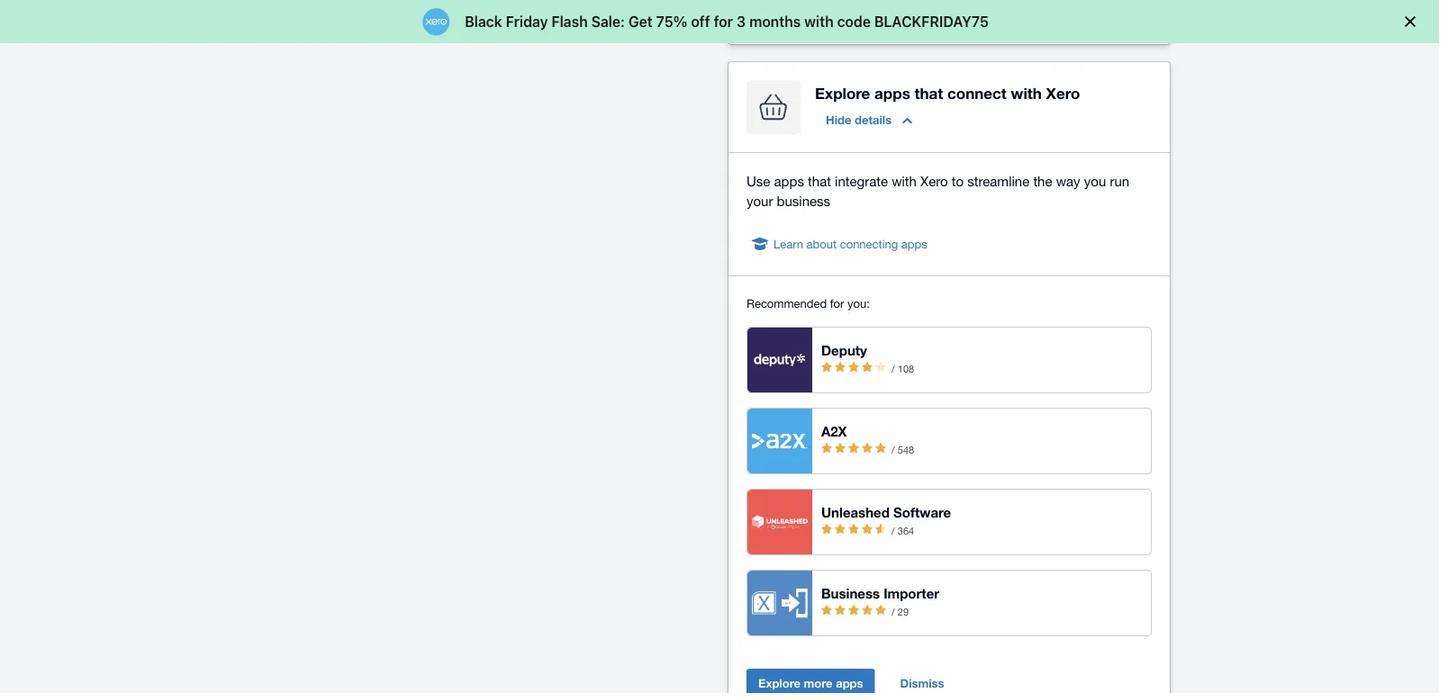 Task type: locate. For each thing, give the bounding box(es) containing it.
with right integrate
[[892, 173, 917, 189]]

xero for connect
[[1046, 84, 1080, 102]]

apps
[[875, 84, 910, 102], [774, 173, 804, 189], [901, 237, 928, 251], [836, 677, 863, 691]]

4 / from the top
[[892, 606, 895, 618]]

that up 'business'
[[808, 173, 831, 189]]

0 vertical spatial xero
[[1046, 84, 1080, 102]]

about
[[807, 237, 837, 251]]

apps up details
[[875, 84, 910, 102]]

you:
[[848, 296, 870, 310]]

for
[[830, 296, 844, 310]]

/ left 364
[[892, 525, 895, 537]]

1 vertical spatial xero
[[921, 173, 948, 189]]

1 horizontal spatial explore
[[815, 84, 870, 102]]

0 vertical spatial explore
[[815, 84, 870, 102]]

that for integrate
[[808, 173, 831, 189]]

apps inside button
[[836, 677, 863, 691]]

xero left to
[[921, 173, 948, 189]]

dialog
[[0, 0, 1439, 43]]

/ for deputy
[[892, 363, 895, 375]]

/ left 29
[[892, 606, 895, 618]]

1 horizontal spatial that
[[915, 84, 943, 102]]

1 horizontal spatial xero
[[1046, 84, 1080, 102]]

learn about connecting apps
[[774, 237, 928, 251]]

/ 29
[[889, 606, 909, 618]]

/
[[892, 363, 895, 375], [892, 444, 895, 456], [892, 525, 895, 537], [892, 606, 895, 618]]

hide details button
[[815, 105, 923, 134]]

business
[[821, 586, 880, 602]]

integrate
[[835, 173, 888, 189]]

explore inside button
[[758, 677, 801, 691]]

apps right more
[[836, 677, 863, 691]]

unleashed software
[[821, 505, 951, 521]]

dismiss
[[900, 677, 944, 691]]

that left "connect"
[[915, 84, 943, 102]]

that
[[915, 84, 943, 102], [808, 173, 831, 189]]

details
[[855, 113, 892, 127]]

xero right "connect"
[[1046, 84, 1080, 102]]

0 vertical spatial with
[[1011, 84, 1042, 102]]

explore left more
[[758, 677, 801, 691]]

learn
[[774, 237, 803, 251]]

/ for business importer
[[892, 606, 895, 618]]

explore more apps button
[[747, 669, 875, 694]]

business importer logo image
[[752, 589, 808, 618]]

/ 548
[[889, 444, 914, 456]]

that inside use apps that integrate with xero to streamline the way you run your business
[[808, 173, 831, 189]]

2 / from the top
[[892, 444, 895, 456]]

xero inside use apps that integrate with xero to streamline the way you run your business
[[921, 173, 948, 189]]

streamline
[[968, 173, 1030, 189]]

548
[[898, 444, 914, 456]]

1 horizontal spatial with
[[1011, 84, 1042, 102]]

0 horizontal spatial explore
[[758, 677, 801, 691]]

apps inside use apps that integrate with xero to streamline the way you run your business
[[774, 173, 804, 189]]

run
[[1110, 173, 1130, 189]]

with right "connect"
[[1011, 84, 1042, 102]]

unleashed
[[821, 505, 890, 521]]

explore
[[815, 84, 870, 102], [758, 677, 801, 691]]

0 horizontal spatial that
[[808, 173, 831, 189]]

with inside use apps that integrate with xero to streamline the way you run your business
[[892, 173, 917, 189]]

/ left 548
[[892, 444, 895, 456]]

software
[[894, 505, 951, 521]]

deputy
[[821, 342, 867, 359]]

0 horizontal spatial with
[[892, 173, 917, 189]]

dismiss button
[[889, 669, 955, 694]]

1 vertical spatial explore
[[758, 677, 801, 691]]

learn about connecting apps link
[[774, 235, 928, 253]]

/ for a2x
[[892, 444, 895, 456]]

explore for explore more apps
[[758, 677, 801, 691]]

1 vertical spatial with
[[892, 173, 917, 189]]

use apps that integrate with xero to streamline the way you run your business
[[747, 173, 1130, 209]]

1 / from the top
[[892, 363, 895, 375]]

3 / from the top
[[892, 525, 895, 537]]

apps up 'business'
[[774, 173, 804, 189]]

explore up hide
[[815, 84, 870, 102]]

0 horizontal spatial xero
[[921, 173, 948, 189]]

with
[[1011, 84, 1042, 102], [892, 173, 917, 189]]

0 vertical spatial that
[[915, 84, 943, 102]]

1 vertical spatial that
[[808, 173, 831, 189]]

deputy logo image
[[752, 353, 808, 368]]

/ left 108
[[892, 363, 895, 375]]

xero
[[1046, 84, 1080, 102], [921, 173, 948, 189]]



Task type: vqa. For each thing, say whether or not it's contained in the screenshot.
Manage menu toggle Icon
no



Task type: describe. For each thing, give the bounding box(es) containing it.
connect
[[948, 84, 1007, 102]]

importer
[[884, 586, 940, 602]]

star rating: 4.93 out of 5 image
[[821, 603, 889, 621]]

add-ons icon image
[[747, 80, 801, 134]]

hide
[[826, 113, 852, 127]]

explore apps that connect with xero
[[815, 84, 1080, 102]]

a2x logo image
[[752, 434, 808, 449]]

you
[[1084, 173, 1106, 189]]

unleashed software logo image
[[752, 516, 808, 530]]

explore more apps
[[758, 677, 863, 691]]

connecting
[[840, 237, 898, 251]]

star rating: 4.94 out of 5 image
[[821, 441, 889, 459]]

a2x
[[821, 423, 847, 440]]

way
[[1056, 173, 1081, 189]]

star rating: 4.08 out of 5 image
[[821, 359, 889, 378]]

business importer
[[821, 586, 940, 602]]

your
[[747, 193, 773, 209]]

apps right connecting
[[901, 237, 928, 251]]

more
[[804, 677, 833, 691]]

recommended
[[747, 296, 827, 310]]

recommended for you: heading
[[747, 295, 1152, 313]]

with for integrate
[[892, 173, 917, 189]]

29
[[898, 606, 909, 618]]

explore for explore apps that connect with xero
[[815, 84, 870, 102]]

use
[[747, 173, 770, 189]]

business
[[777, 193, 831, 209]]

108
[[898, 363, 914, 375]]

/ 108
[[889, 363, 914, 375]]

with for connect
[[1011, 84, 1042, 102]]

to
[[952, 173, 964, 189]]

/ for unleashed software
[[892, 525, 895, 537]]

/ 364
[[889, 525, 914, 537]]

hide details
[[826, 113, 892, 127]]

xero for integrate
[[921, 173, 948, 189]]

that for connect
[[915, 84, 943, 102]]

star rating: 4.6 out of 5 image
[[821, 522, 889, 540]]

364
[[898, 525, 914, 537]]

the
[[1033, 173, 1053, 189]]

recommended for you:
[[747, 296, 870, 310]]



